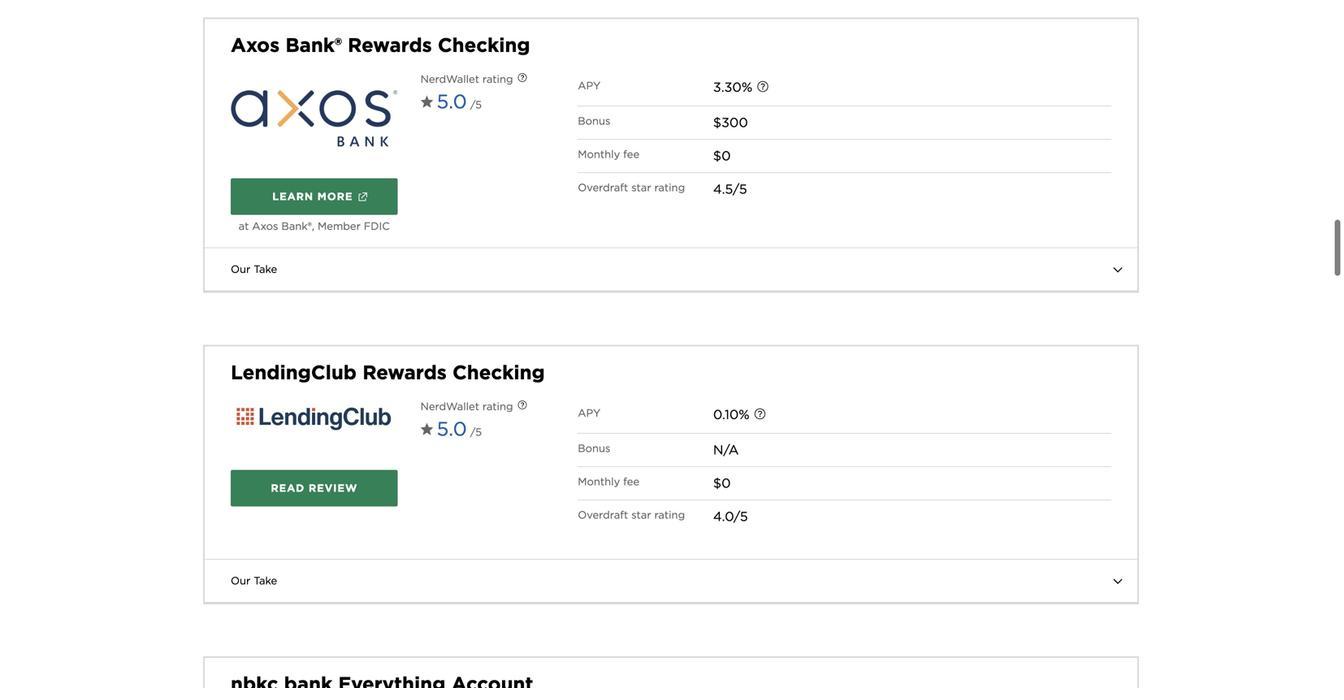 Task type: locate. For each thing, give the bounding box(es) containing it.
1 vertical spatial rated 5.0 out of 5 element
[[437, 412, 482, 447]]

0 vertical spatial bonus
[[578, 111, 611, 124]]

1 vertical spatial fee
[[624, 472, 640, 485]]

1 star from the top
[[632, 178, 652, 190]]

5.0 for rewards
[[437, 86, 467, 110]]

0 vertical spatial fee
[[624, 145, 640, 157]]

0 vertical spatial apy
[[578, 76, 601, 89]]

1 vertical spatial /5
[[471, 423, 482, 435]]

lendingclub rewards checking link
[[231, 356, 545, 382]]

$0 up 4.5/5
[[714, 145, 731, 160]]

1 our from the top
[[231, 260, 251, 272]]

1 vertical spatial checking
[[453, 358, 545, 381]]

0 vertical spatial star
[[632, 178, 652, 190]]

% for lendingclub rewards checking
[[739, 404, 750, 419]]

3.30
[[714, 76, 742, 92]]

$300
[[714, 111, 749, 127]]

our take button
[[205, 245, 1138, 287], [205, 557, 1138, 599]]

learn more
[[273, 187, 353, 200]]

/5
[[471, 95, 482, 108], [471, 423, 482, 435]]

more information about apy image
[[746, 67, 781, 103]]

rated 5.0 out of 5 element for checking
[[437, 412, 482, 447]]

0 vertical spatial $0
[[714, 145, 731, 160]]

2 nerdwallet from the top
[[421, 397, 480, 410]]

more information about apy image
[[743, 395, 779, 431]]

1 vertical spatial monthly
[[578, 472, 620, 485]]

take for lendingclub
[[254, 571, 277, 584]]

$0 down n/a
[[714, 472, 731, 488]]

1 vertical spatial 5.0 /5
[[437, 414, 482, 438]]

2 star from the top
[[632, 506, 652, 518]]

2 $0 from the top
[[714, 472, 731, 488]]

star for axos bank® rewards checking
[[632, 178, 652, 190]]

1 our take button from the top
[[205, 245, 1138, 287]]

apy
[[578, 76, 601, 89], [578, 404, 601, 416]]

fee for lendingclub rewards checking
[[624, 472, 640, 485]]

2 bonus from the top
[[578, 439, 611, 451]]

% up n/a
[[739, 404, 750, 419]]

0 vertical spatial monthly
[[578, 145, 620, 157]]

1 vertical spatial star
[[632, 506, 652, 518]]

0 vertical spatial our take button
[[205, 245, 1138, 287]]

overdraft star rating for axos bank® rewards checking
[[578, 178, 685, 190]]

%
[[742, 76, 753, 92], [739, 404, 750, 419]]

2 our from the top
[[231, 571, 251, 584]]

0 vertical spatial our
[[231, 260, 251, 272]]

2 overdraft from the top
[[578, 506, 629, 518]]

% up $300
[[742, 76, 753, 92]]

1 overdraft star rating from the top
[[578, 178, 685, 190]]

1 vertical spatial nerdwallet
[[421, 397, 480, 410]]

apy for lendingclub rewards checking
[[578, 404, 601, 416]]

1 vertical spatial nerdwallet rating
[[421, 397, 513, 410]]

1 vertical spatial take
[[254, 571, 277, 584]]

1 take from the top
[[254, 260, 277, 272]]

1 fee from the top
[[624, 145, 640, 157]]

nerdwallet rating for checking
[[421, 397, 513, 410]]

2 nerdwallet rating from the top
[[421, 397, 513, 410]]

4.0/5
[[714, 506, 748, 521]]

take
[[254, 260, 277, 272], [254, 571, 277, 584]]

lendingclub rewards checking
[[231, 358, 545, 381]]

5.0 /5
[[437, 86, 482, 110], [437, 414, 482, 438]]

axos right the at
[[252, 217, 278, 229]]

our for lendingclub
[[231, 571, 251, 584]]

5.0 left how is this rating determined? icon in the top of the page
[[437, 86, 467, 110]]

our take for axos
[[231, 260, 277, 272]]

$0 for lendingclub rewards checking
[[714, 472, 731, 488]]

5.0 for checking
[[437, 414, 467, 438]]

1 vertical spatial monthly fee
[[578, 472, 640, 485]]

nerdwallet down lendingclub rewards checking
[[421, 397, 480, 410]]

0 vertical spatial 5.0
[[437, 86, 467, 110]]

our
[[231, 260, 251, 272], [231, 571, 251, 584]]

n/a
[[714, 439, 739, 455]]

2 our take from the top
[[231, 571, 277, 584]]

1 vertical spatial rewards
[[363, 358, 447, 381]]

monthly fee
[[578, 145, 640, 157], [578, 472, 640, 485]]

1 5.0 /5 from the top
[[437, 86, 482, 110]]

1 vertical spatial our
[[231, 571, 251, 584]]

axos bank® rewards checking image
[[231, 68, 398, 162]]

1 /5 from the top
[[471, 95, 482, 108]]

0 vertical spatial rewards
[[348, 30, 432, 54]]

2 5.0 from the top
[[437, 414, 467, 438]]

rewards
[[348, 30, 432, 54], [363, 358, 447, 381]]

1 vertical spatial %
[[739, 404, 750, 419]]

read
[[271, 479, 305, 491]]

how is this rating determined? image
[[505, 58, 541, 94]]

1 apy from the top
[[578, 76, 601, 89]]

2 monthly fee from the top
[[578, 472, 640, 485]]

1 vertical spatial overdraft star rating
[[578, 506, 685, 518]]

1 vertical spatial 5.0
[[437, 414, 467, 438]]

1 rated 5.0 out of 5 element from the top
[[437, 84, 482, 120]]

our take button for lendingclub rewards checking
[[205, 557, 1138, 599]]

rating
[[483, 69, 513, 82], [655, 178, 685, 190], [483, 397, 513, 410], [655, 506, 685, 518]]

5.0 /5 for rewards
[[437, 86, 482, 110]]

checking up how is this rating determined? image on the left bottom of the page
[[453, 358, 545, 381]]

rated 5.0 out of 5 element left how is this rating determined? image on the left bottom of the page
[[437, 412, 482, 447]]

1 vertical spatial overdraft
[[578, 506, 629, 518]]

at axos bank®, member fdic
[[239, 217, 390, 229]]

1 monthly fee from the top
[[578, 145, 640, 157]]

read review
[[271, 479, 358, 491]]

overdraft
[[578, 178, 629, 190], [578, 506, 629, 518]]

learn more link
[[231, 175, 398, 212]]

apy for axos bank® rewards checking
[[578, 76, 601, 89]]

read review link
[[231, 467, 398, 504]]

1 vertical spatial apy
[[578, 404, 601, 416]]

monthly fee for lendingclub rewards checking
[[578, 472, 640, 485]]

axos left bank® at the top of the page
[[231, 30, 280, 54]]

5.0 /5 for checking
[[437, 414, 482, 438]]

bank®
[[286, 30, 342, 54]]

1 5.0 from the top
[[437, 86, 467, 110]]

1 vertical spatial axos
[[252, 217, 278, 229]]

1 our take from the top
[[231, 260, 277, 272]]

0 vertical spatial checking
[[438, 30, 531, 54]]

2 fee from the top
[[624, 472, 640, 485]]

$0 for axos bank® rewards checking
[[714, 145, 731, 160]]

0 vertical spatial overdraft star rating
[[578, 178, 685, 190]]

apy right how is this rating determined? icon in the top of the page
[[578, 76, 601, 89]]

0 vertical spatial take
[[254, 260, 277, 272]]

0 vertical spatial monthly fee
[[578, 145, 640, 157]]

nerdwallet
[[421, 69, 480, 82], [421, 397, 480, 410]]

nerdwallet for rewards
[[421, 69, 480, 82]]

2 rated 5.0 out of 5 element from the top
[[437, 412, 482, 447]]

rated 5.0 out of 5 element left how is this rating determined? icon in the top of the page
[[437, 84, 482, 120]]

rewards inside axos bank® rewards checking link
[[348, 30, 432, 54]]

star
[[632, 178, 652, 190], [632, 506, 652, 518]]

5.0 /5 left how is this rating determined? image on the left bottom of the page
[[437, 414, 482, 438]]

1 $0 from the top
[[714, 145, 731, 160]]

nerdwallet for checking
[[421, 397, 480, 410]]

axos
[[231, 30, 280, 54], [252, 217, 278, 229]]

nerdwallet rating
[[421, 69, 513, 82], [421, 397, 513, 410]]

fee
[[624, 145, 640, 157], [624, 472, 640, 485]]

at
[[239, 217, 249, 229]]

1 vertical spatial bonus
[[578, 439, 611, 451]]

2 our take button from the top
[[205, 557, 1138, 599]]

1 monthly from the top
[[578, 145, 620, 157]]

monthly
[[578, 145, 620, 157], [578, 472, 620, 485]]

2 take from the top
[[254, 571, 277, 584]]

how is this rating determined? image
[[505, 385, 541, 421]]

5.0 left how is this rating determined? image on the left bottom of the page
[[437, 414, 467, 438]]

rated 5.0 out of 5 element
[[437, 84, 482, 120], [437, 412, 482, 447]]

overdraft star rating
[[578, 178, 685, 190], [578, 506, 685, 518]]

0 vertical spatial /5
[[471, 95, 482, 108]]

2 apy from the top
[[578, 404, 601, 416]]

overdraft for axos bank® rewards checking
[[578, 178, 629, 190]]

2 overdraft star rating from the top
[[578, 506, 685, 518]]

checking
[[438, 30, 531, 54], [453, 358, 545, 381]]

0 vertical spatial rated 5.0 out of 5 element
[[437, 84, 482, 120]]

0 vertical spatial overdraft
[[578, 178, 629, 190]]

checking up how is this rating determined? icon in the top of the page
[[438, 30, 531, 54]]

0 vertical spatial %
[[742, 76, 753, 92]]

2 monthly from the top
[[578, 472, 620, 485]]

nerdwallet left how is this rating determined? icon in the top of the page
[[421, 69, 480, 82]]

5.0
[[437, 86, 467, 110], [437, 414, 467, 438]]

0 vertical spatial nerdwallet
[[421, 69, 480, 82]]

bonus
[[578, 111, 611, 124], [578, 439, 611, 451]]

0 vertical spatial 5.0 /5
[[437, 86, 482, 110]]

0 vertical spatial our take
[[231, 260, 277, 272]]

our take button for axos bank® rewards checking
[[205, 245, 1138, 287]]

1 nerdwallet from the top
[[421, 69, 480, 82]]

1 vertical spatial $0
[[714, 472, 731, 488]]

2 /5 from the top
[[471, 423, 482, 435]]

1 vertical spatial our take
[[231, 571, 277, 584]]

review
[[309, 479, 358, 491]]

overdraft star rating for lendingclub rewards checking
[[578, 506, 685, 518]]

5.0 /5 left how is this rating determined? icon in the top of the page
[[437, 86, 482, 110]]

our for axos
[[231, 260, 251, 272]]

1 bonus from the top
[[578, 111, 611, 124]]

apy right how is this rating determined? image on the left bottom of the page
[[578, 404, 601, 416]]

0 vertical spatial nerdwallet rating
[[421, 69, 513, 82]]

1 nerdwallet rating from the top
[[421, 69, 513, 82]]

star for lendingclub rewards checking
[[632, 506, 652, 518]]

1 vertical spatial our take button
[[205, 557, 1138, 599]]

our take
[[231, 260, 277, 272], [231, 571, 277, 584]]

1 overdraft from the top
[[578, 178, 629, 190]]

$0
[[714, 145, 731, 160], [714, 472, 731, 488]]

2 5.0 /5 from the top
[[437, 414, 482, 438]]



Task type: describe. For each thing, give the bounding box(es) containing it.
member
[[318, 217, 361, 229]]

bonus for axos bank® rewards checking
[[578, 111, 611, 124]]

our take for lendingclub
[[231, 571, 277, 584]]

fdic
[[364, 217, 390, 229]]

more
[[318, 187, 353, 200]]

monthly fee for axos bank® rewards checking
[[578, 145, 640, 157]]

overdraft for lendingclub rewards checking
[[578, 506, 629, 518]]

axos bank® rewards checking link
[[231, 29, 531, 55]]

/5 for rewards
[[471, 95, 482, 108]]

monthly for lendingclub rewards checking
[[578, 472, 620, 485]]

monthly for axos bank® rewards checking
[[578, 145, 620, 157]]

0 vertical spatial axos
[[231, 30, 280, 54]]

nerdwallet rating for rewards
[[421, 69, 513, 82]]

bonus for lendingclub rewards checking
[[578, 439, 611, 451]]

learn
[[273, 187, 314, 200]]

4.5/5
[[714, 178, 748, 194]]

lendingclub rewards checking image
[[231, 395, 398, 434]]

rated 5.0 out of 5 element for rewards
[[437, 84, 482, 120]]

/5 for checking
[[471, 423, 482, 435]]

axos bank® rewards checking
[[231, 30, 531, 54]]

lendingclub
[[231, 358, 357, 381]]

take for axos
[[254, 260, 277, 272]]

fee for axos bank® rewards checking
[[624, 145, 640, 157]]

rewards inside lendingclub rewards checking link
[[363, 358, 447, 381]]

bank®,
[[282, 217, 315, 229]]

% for axos bank® rewards checking
[[742, 76, 753, 92]]

0.10
[[714, 404, 739, 419]]



Task type: vqa. For each thing, say whether or not it's contained in the screenshot.
the outlets.
no



